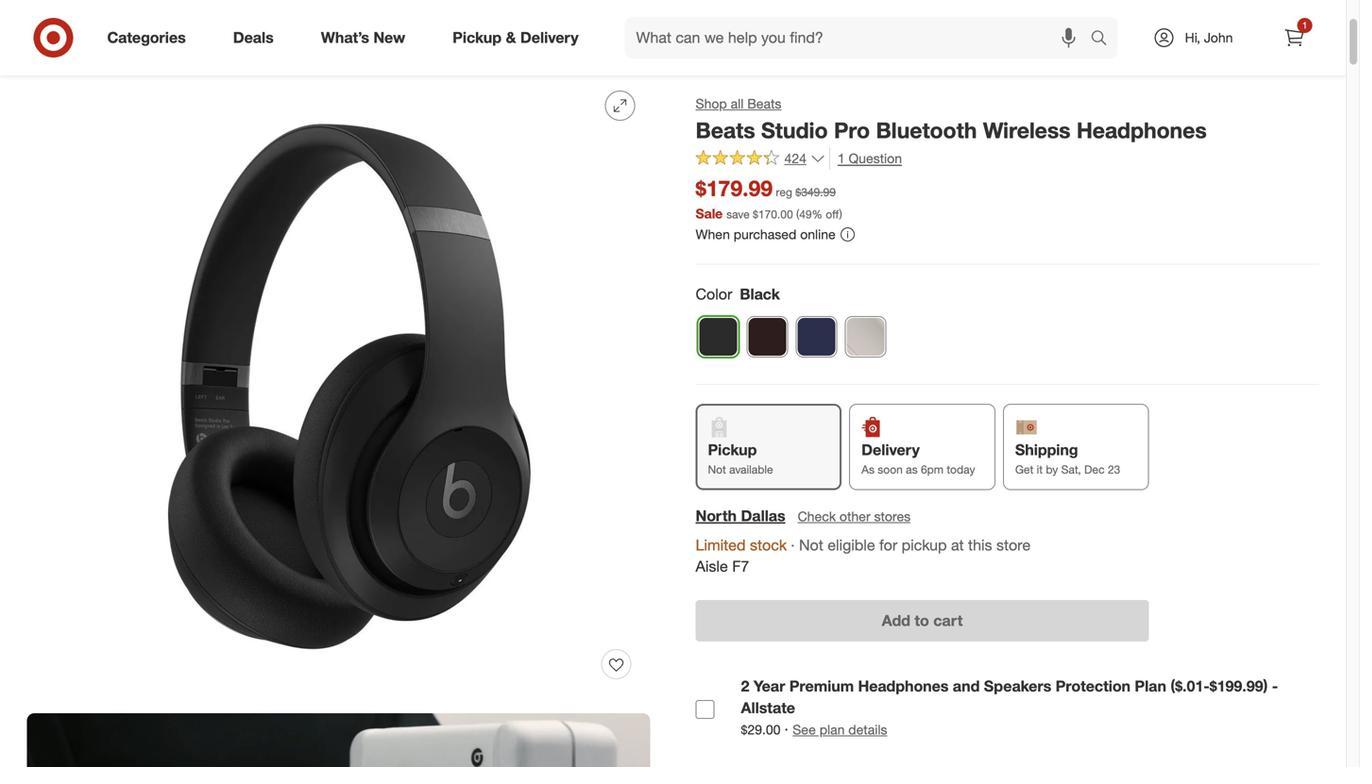 Task type: vqa. For each thing, say whether or not it's contained in the screenshot.
Dec
yes



Task type: locate. For each thing, give the bounding box(es) containing it.
($.01-
[[1171, 678, 1210, 696]]

pickup inside pickup not available
[[708, 441, 757, 460]]

1 right john
[[1302, 19, 1308, 31]]

pickup for not
[[708, 441, 757, 460]]

0 horizontal spatial ·
[[784, 721, 789, 739]]

deals link
[[217, 17, 297, 59]]

$179.99
[[696, 175, 773, 202]]

pickup not available
[[708, 441, 773, 477]]

headphones inside shop all beats beats studio pro bluetooth wireless headphones
[[1077, 117, 1207, 144]]

sandstone image
[[846, 318, 886, 357]]

What can we help you find? suggestions appear below search field
[[625, 17, 1095, 59]]

0 vertical spatial headphones
[[1077, 117, 1207, 144]]

beats down all
[[696, 117, 755, 144]]

$199.99)
[[1210, 678, 1268, 696]]

categories
[[107, 28, 186, 47]]

plan
[[820, 722, 845, 739]]

· right stock
[[791, 536, 795, 555]]

delivery as soon as 6pm today
[[862, 441, 975, 477]]

beats
[[747, 95, 782, 112], [696, 117, 755, 144]]

1 horizontal spatial delivery
[[862, 441, 920, 460]]

beats right all
[[747, 95, 782, 112]]

0 vertical spatial not
[[708, 463, 726, 477]]

pickup for &
[[453, 28, 502, 47]]

deep brown image
[[748, 318, 787, 357]]

stores
[[874, 508, 911, 525]]

delivery inside delivery as soon as 6pm today
[[862, 441, 920, 460]]

other
[[840, 508, 871, 525]]

1 vertical spatial pickup
[[708, 441, 757, 460]]

speakers
[[984, 678, 1052, 696]]

0 horizontal spatial not
[[708, 463, 726, 477]]

sale
[[696, 205, 723, 222]]

delivery up the soon
[[862, 441, 920, 460]]

1 vertical spatial beats
[[696, 117, 755, 144]]

7
[[741, 558, 749, 576]]

None checkbox
[[696, 701, 715, 720]]

accessories
[[184, 39, 256, 55]]

hi, john
[[1185, 29, 1233, 46]]

what's new link
[[305, 17, 429, 59]]

0 vertical spatial ·
[[791, 536, 795, 555]]

search
[[1082, 30, 1127, 49]]

check other stores
[[798, 508, 911, 525]]

1 horizontal spatial 1
[[1302, 19, 1308, 31]]

shipping get it by sat, dec 23
[[1015, 441, 1121, 477]]

delivery right &
[[520, 28, 579, 47]]

not
[[708, 463, 726, 477], [799, 536, 823, 555]]

·
[[791, 536, 795, 555], [784, 721, 789, 739]]

/ right target
[[67, 39, 71, 55]]

1 horizontal spatial headphones
[[1077, 117, 1207, 144]]

black image
[[699, 318, 738, 357]]

$349.99
[[796, 185, 836, 199]]

what's new
[[321, 28, 405, 47]]

check
[[798, 508, 836, 525]]

available
[[729, 463, 773, 477]]

get
[[1015, 463, 1034, 477]]

0 horizontal spatial /
[[67, 39, 71, 55]]

1 horizontal spatial ·
[[791, 536, 795, 555]]

stock
[[750, 536, 787, 555]]

limited
[[696, 536, 746, 555]]

headphones inside the 2 year premium headphones and speakers protection plan ($.01-$199.99) - allstate $29.00 · see plan details
[[858, 678, 949, 696]]

color black
[[696, 285, 780, 304]]

2
[[741, 678, 749, 696]]

save
[[727, 207, 750, 221]]

not down the check
[[799, 536, 823, 555]]

premium
[[789, 678, 854, 696]]

delivery
[[520, 28, 579, 47], [862, 441, 920, 460]]

/
[[67, 39, 71, 55], [144, 39, 149, 55]]

pickup left &
[[453, 28, 502, 47]]

all
[[731, 95, 744, 112]]

0 vertical spatial 1
[[1302, 19, 1308, 31]]

1 link
[[1274, 17, 1315, 59]]

/ left tech
[[144, 39, 149, 55]]

1 vertical spatial ·
[[784, 721, 789, 739]]

1 horizontal spatial pickup
[[708, 441, 757, 460]]

1 question link
[[829, 148, 902, 170]]

studio
[[761, 117, 828, 144]]

1 vertical spatial headphones
[[858, 678, 949, 696]]

shop all beats beats studio pro bluetooth wireless headphones
[[696, 95, 1207, 144]]

%
[[812, 207, 823, 221]]

1 vertical spatial 1
[[838, 150, 845, 167]]

$
[[753, 207, 758, 221]]

aisle
[[696, 558, 728, 576]]

pickup up available at the right bottom of the page
[[708, 441, 757, 460]]

1 horizontal spatial /
[[144, 39, 149, 55]]

as
[[862, 463, 875, 477]]

not left available at the right bottom of the page
[[708, 463, 726, 477]]

details
[[849, 722, 887, 739]]

0 horizontal spatial pickup
[[453, 28, 502, 47]]

bluetooth
[[876, 117, 977, 144]]

0 vertical spatial pickup
[[453, 28, 502, 47]]

cart
[[933, 612, 963, 631]]

target / electronics / tech accessories
[[27, 39, 256, 55]]

black
[[740, 285, 780, 304]]

it
[[1037, 463, 1043, 477]]

headphones
[[1077, 117, 1207, 144], [858, 678, 949, 696]]

off
[[826, 207, 839, 221]]

1 inside 'link'
[[1302, 19, 1308, 31]]

0 horizontal spatial delivery
[[520, 28, 579, 47]]

1 horizontal spatial not
[[799, 536, 823, 555]]

2 / from the left
[[144, 39, 149, 55]]

1 vertical spatial not
[[799, 536, 823, 555]]

pickup & delivery link
[[437, 17, 602, 59]]

1 for 1 question
[[838, 150, 845, 167]]

image gallery element
[[27, 76, 650, 768]]

target
[[27, 39, 63, 55]]

· left see
[[784, 721, 789, 739]]

0 horizontal spatial 1
[[838, 150, 845, 167]]

year
[[754, 678, 785, 696]]

6pm
[[921, 463, 944, 477]]

1 vertical spatial delivery
[[862, 441, 920, 460]]

1 down pro
[[838, 150, 845, 167]]

check other stores button
[[797, 507, 912, 527]]

0 horizontal spatial headphones
[[858, 678, 949, 696]]

not inside pickup not available
[[708, 463, 726, 477]]

1 / from the left
[[67, 39, 71, 55]]

target link
[[27, 39, 63, 55]]



Task type: describe. For each thing, give the bounding box(es) containing it.
170.00
[[758, 207, 793, 221]]

online
[[800, 226, 836, 243]]

advertisement region
[[12, 0, 1334, 19]]

tech
[[153, 39, 180, 55]]

plan
[[1135, 678, 1167, 696]]

wireless
[[983, 117, 1071, 144]]

what's
[[321, 28, 369, 47]]

north
[[696, 507, 737, 525]]

1 for 1
[[1302, 19, 1308, 31]]

pickup & delivery
[[453, 28, 579, 47]]

limited stock · not eligible for pickup at this store aisle f 7
[[696, 536, 1031, 576]]

by
[[1046, 463, 1058, 477]]

see
[[793, 722, 816, 739]]

0 vertical spatial beats
[[747, 95, 782, 112]]

pickup
[[902, 536, 947, 555]]

as
[[906, 463, 918, 477]]

sat,
[[1061, 463, 1081, 477]]

protection
[[1056, 678, 1131, 696]]

deals
[[233, 28, 274, 47]]

tech accessories link
[[153, 39, 256, 55]]

hi,
[[1185, 29, 1200, 46]]

new
[[373, 28, 405, 47]]

north dallas button
[[696, 506, 786, 527]]

0 vertical spatial delivery
[[520, 28, 579, 47]]

49
[[799, 207, 812, 221]]

beats studio pro bluetooth wireless headphones, 1 of 23 image
[[27, 76, 650, 699]]

dec
[[1084, 463, 1105, 477]]

when
[[696, 226, 730, 243]]

electronics link
[[75, 39, 141, 55]]

at
[[951, 536, 964, 555]]

electronics
[[75, 39, 141, 55]]

· inside the 2 year premium headphones and speakers protection plan ($.01-$199.99) - allstate $29.00 · see plan details
[[784, 721, 789, 739]]

· inside limited stock · not eligible for pickup at this store aisle f 7
[[791, 536, 795, 555]]

eligible
[[828, 536, 875, 555]]

to
[[915, 612, 929, 631]]

john
[[1204, 29, 1233, 46]]

424 link
[[696, 148, 825, 171]]

for
[[880, 536, 898, 555]]

pro
[[834, 117, 870, 144]]

)
[[839, 207, 842, 221]]

f
[[732, 558, 741, 576]]

add
[[882, 612, 911, 631]]

not inside limited stock · not eligible for pickup at this store aisle f 7
[[799, 536, 823, 555]]

2 year premium headphones and speakers protection plan ($.01-$199.99) - allstate $29.00 · see plan details
[[741, 678, 1278, 739]]

shipping
[[1015, 441, 1078, 460]]

$179.99 reg $349.99 sale save $ 170.00 ( 49 % off )
[[696, 175, 842, 222]]

$29.00
[[741, 722, 781, 739]]

navy image
[[797, 318, 836, 357]]

categories link
[[91, 17, 209, 59]]

search button
[[1082, 17, 1127, 62]]

allstate
[[741, 699, 795, 718]]

dallas
[[741, 507, 786, 525]]

add to cart button
[[696, 601, 1149, 642]]

question
[[849, 150, 902, 167]]

store
[[997, 536, 1031, 555]]

today
[[947, 463, 975, 477]]

soon
[[878, 463, 903, 477]]

purchased
[[734, 226, 797, 243]]

this
[[968, 536, 992, 555]]

&
[[506, 28, 516, 47]]

(
[[796, 207, 799, 221]]

and
[[953, 678, 980, 696]]

reg
[[776, 185, 792, 199]]

-
[[1272, 678, 1278, 696]]

when purchased online
[[696, 226, 836, 243]]

424
[[785, 150, 807, 167]]

north dallas
[[696, 507, 786, 525]]

23
[[1108, 463, 1121, 477]]

add to cart
[[882, 612, 963, 631]]

1 question
[[838, 150, 902, 167]]

shop
[[696, 95, 727, 112]]



